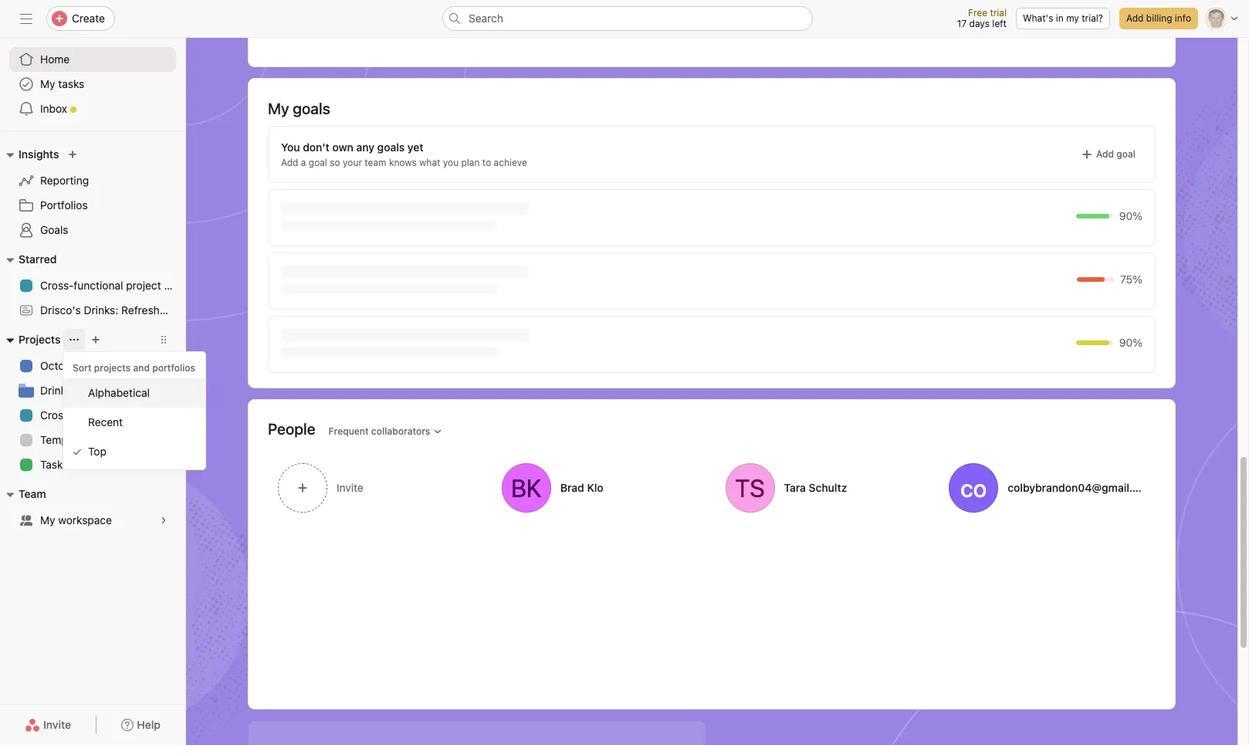 Task type: describe. For each thing, give the bounding box(es) containing it.
75%
[[1120, 273, 1143, 286]]

help
[[137, 718, 161, 731]]

sort projects and portfolios
[[73, 362, 195, 374]]

trial
[[990, 7, 1007, 19]]

people
[[268, 420, 315, 437]]

insights button
[[0, 145, 59, 164]]

goal inside you don't own any goals yet add a goal so your team knows what you plan to achieve
[[309, 157, 327, 168]]

trial?
[[1082, 12, 1103, 24]]

goals
[[40, 223, 68, 236]]

you don't own any goals yet add a goal so your team knows what you plan to achieve
[[281, 141, 527, 168]]

info
[[1175, 12, 1192, 24]]

team
[[19, 487, 46, 500]]

starred button
[[0, 250, 57, 269]]

projects element
[[0, 326, 185, 480]]

days
[[970, 18, 990, 29]]

any
[[356, 141, 375, 154]]

and
[[133, 362, 150, 374]]

2 cross-functional project plan link from the top
[[9, 403, 185, 428]]

a
[[301, 157, 306, 168]]

project inside projects element
[[126, 408, 161, 422]]

team button
[[0, 485, 46, 503]]

teams element
[[0, 480, 185, 536]]

refreshment
[[121, 303, 185, 317]]

2 90% from the top
[[1120, 336, 1143, 349]]

task
[[40, 458, 63, 471]]

drinks
[[40, 384, 72, 397]]

frequent
[[329, 425, 369, 437]]

create button
[[46, 6, 115, 31]]

portfolios
[[152, 362, 195, 374]]

portfolios
[[40, 198, 88, 212]]

template
[[40, 433, 86, 446]]

drisco's
[[40, 303, 81, 317]]

recommendation
[[188, 303, 275, 317]]

insights element
[[0, 141, 185, 246]]

insights
[[19, 147, 59, 161]]

achieve
[[494, 157, 527, 168]]

goals link
[[9, 218, 176, 242]]

reporting link
[[9, 168, 176, 193]]

left
[[993, 18, 1007, 29]]

what's in my trial?
[[1023, 12, 1103, 24]]

colbybrandon04@gmail.com
[[1008, 481, 1155, 494]]

drinks:
[[84, 303, 118, 317]]

tara schultz
[[784, 481, 847, 494]]

brad klo button
[[492, 454, 709, 522]]

what's
[[1023, 12, 1054, 24]]

inbox
[[40, 102, 67, 115]]

invite inside invite dropdown button
[[337, 481, 364, 494]]

drinks link
[[9, 378, 176, 403]]

what's in my trial? button
[[1016, 8, 1110, 29]]

you
[[443, 157, 459, 168]]

my for my tasks
[[40, 77, 55, 90]]

add for add goal
[[1097, 148, 1114, 160]]

billing
[[1147, 12, 1173, 24]]

add billing info button
[[1120, 8, 1198, 29]]

starred element
[[0, 246, 275, 326]]

your
[[343, 157, 362, 168]]

don't
[[303, 141, 330, 154]]

task link
[[9, 453, 176, 477]]

goal inside button
[[1117, 148, 1136, 160]]

goals
[[377, 141, 405, 154]]

recent
[[88, 415, 123, 429]]

own
[[332, 141, 354, 154]]

free trial 17 days left
[[957, 7, 1007, 29]]

template i link
[[9, 428, 176, 453]]

tara schultz button
[[715, 454, 933, 522]]

search
[[469, 12, 503, 25]]

yet
[[408, 141, 424, 154]]

i
[[89, 433, 92, 446]]

plan inside projects element
[[164, 408, 185, 422]]

reporting
[[40, 174, 89, 187]]

home
[[40, 53, 70, 66]]

functional for 1st cross-functional project plan link from the bottom
[[74, 408, 123, 422]]

alphabetical
[[88, 386, 150, 399]]



Task type: vqa. For each thing, say whether or not it's contained in the screenshot.
Cross-functional project plan inside the 'Starred' element
yes



Task type: locate. For each thing, give the bounding box(es) containing it.
functional
[[74, 279, 123, 292], [74, 408, 123, 422]]

search list box
[[442, 6, 813, 31]]

to
[[483, 157, 491, 168]]

colbybrandon04@gmail.com button
[[939, 454, 1157, 522]]

create
[[72, 12, 105, 25]]

team
[[365, 157, 387, 168]]

add billing info
[[1127, 12, 1192, 24]]

my tasks
[[40, 77, 84, 90]]

cross- down drinks
[[40, 408, 74, 422]]

plan inside you don't own any goals yet add a goal so your team knows what you plan to achieve
[[461, 157, 480, 168]]

project inside starred element
[[126, 279, 161, 292]]

home link
[[9, 47, 176, 72]]

1 cross-functional project plan from the top
[[40, 279, 185, 292]]

goal
[[1117, 148, 1136, 160], [309, 157, 327, 168]]

my inside teams element
[[40, 514, 55, 527]]

project up "drisco's drinks: refreshment recommendation" link
[[126, 279, 161, 292]]

90% up 75%
[[1120, 209, 1143, 222]]

1 horizontal spatial goal
[[1117, 148, 1136, 160]]

cross-functional project plan link
[[9, 273, 185, 298], [9, 403, 185, 428]]

my tasks link
[[9, 72, 176, 97]]

my for my workspace
[[40, 514, 55, 527]]

1 vertical spatial cross-functional project plan link
[[9, 403, 185, 428]]

add
[[1127, 12, 1144, 24], [1097, 148, 1114, 160], [281, 157, 298, 168]]

1 vertical spatial invite
[[43, 718, 71, 731]]

portfolios link
[[9, 193, 176, 218]]

0 vertical spatial 90%
[[1120, 209, 1143, 222]]

drisco's drinks: refreshment recommendation
[[40, 303, 275, 317]]

invite inside invite button
[[43, 718, 71, 731]]

add for add billing info
[[1127, 12, 1144, 24]]

add goal
[[1097, 148, 1136, 160]]

1 horizontal spatial invite
[[337, 481, 364, 494]]

new image
[[68, 150, 78, 159]]

cross-functional project plan inside starred element
[[40, 279, 185, 292]]

1 functional from the top
[[74, 279, 123, 292]]

functional inside projects element
[[74, 408, 123, 422]]

in
[[1056, 12, 1064, 24]]

sort
[[73, 362, 92, 374]]

my
[[40, 77, 55, 90], [40, 514, 55, 527]]

my down team
[[40, 514, 55, 527]]

show options, current sort, top image
[[70, 335, 79, 344]]

1 project from the top
[[126, 279, 161, 292]]

specimen
[[86, 359, 135, 372]]

1 vertical spatial plan
[[164, 279, 185, 292]]

1 vertical spatial project
[[126, 408, 161, 422]]

my inside global element
[[40, 77, 55, 90]]

1 my from the top
[[40, 77, 55, 90]]

0 horizontal spatial goal
[[309, 157, 327, 168]]

1 vertical spatial cross-functional project plan
[[40, 408, 185, 422]]

tasks
[[58, 77, 84, 90]]

my workspace
[[40, 514, 112, 527]]

90% down 75%
[[1120, 336, 1143, 349]]

you
[[281, 141, 300, 154]]

frequent collaborators button
[[322, 420, 450, 442]]

1 vertical spatial 90%
[[1120, 336, 1143, 349]]

add goal button
[[1074, 144, 1143, 165]]

2 cross-functional project plan from the top
[[40, 408, 185, 422]]

0 vertical spatial my
[[40, 77, 55, 90]]

inbox link
[[9, 97, 176, 121]]

global element
[[0, 38, 185, 131]]

my
[[1067, 12, 1079, 24]]

add inside add billing info button
[[1127, 12, 1144, 24]]

plan down the alphabetical radio item
[[164, 408, 185, 422]]

2 functional from the top
[[74, 408, 123, 422]]

cross-functional project plan up drinks:
[[40, 279, 185, 292]]

what
[[419, 157, 440, 168]]

0 horizontal spatial invite
[[43, 718, 71, 731]]

workspace
[[58, 514, 112, 527]]

plan
[[461, 157, 480, 168], [164, 279, 185, 292], [164, 408, 185, 422]]

plan left to
[[461, 157, 480, 168]]

projects button
[[0, 331, 61, 349]]

template i
[[40, 433, 92, 446]]

drisco's drinks: refreshment recommendation link
[[9, 298, 275, 323]]

octopus specimen link
[[9, 354, 176, 378]]

1 cross-functional project plan link from the top
[[9, 273, 185, 298]]

cross-functional project plan down the alphabetical
[[40, 408, 185, 422]]

1 cross- from the top
[[40, 279, 74, 292]]

functional down drinks link
[[74, 408, 123, 422]]

cross-functional project plan
[[40, 279, 185, 292], [40, 408, 185, 422]]

cross- inside starred element
[[40, 279, 74, 292]]

2 my from the top
[[40, 514, 55, 527]]

plan inside starred element
[[164, 279, 185, 292]]

hide sidebar image
[[20, 12, 32, 25]]

1 90% from the top
[[1120, 209, 1143, 222]]

octopus
[[40, 359, 83, 372]]

project down the alphabetical radio item
[[126, 408, 161, 422]]

collaborators
[[371, 425, 430, 437]]

plan up drisco's drinks: refreshment recommendation
[[164, 279, 185, 292]]

0 vertical spatial invite
[[337, 481, 364, 494]]

cross-functional project plan inside projects element
[[40, 408, 185, 422]]

my workspace link
[[9, 508, 176, 533]]

starred
[[19, 253, 57, 266]]

functional inside starred element
[[74, 279, 123, 292]]

0 vertical spatial project
[[126, 279, 161, 292]]

top
[[88, 445, 106, 458]]

search button
[[442, 6, 813, 31]]

2 horizontal spatial add
[[1127, 12, 1144, 24]]

cross-functional project plan link up drinks:
[[9, 273, 185, 298]]

my goals
[[268, 100, 330, 117]]

see details, my workspace image
[[159, 516, 168, 525]]

1 horizontal spatial add
[[1097, 148, 1114, 160]]

invite button
[[268, 454, 486, 522]]

add inside add goal button
[[1097, 148, 1114, 160]]

1 vertical spatial my
[[40, 514, 55, 527]]

0 vertical spatial functional
[[74, 279, 123, 292]]

2 cross- from the top
[[40, 408, 74, 422]]

alphabetical radio item
[[63, 378, 205, 408]]

0 vertical spatial plan
[[461, 157, 480, 168]]

knows
[[389, 157, 417, 168]]

2 vertical spatial plan
[[164, 408, 185, 422]]

octopus specimen
[[40, 359, 135, 372]]

0 vertical spatial cross-
[[40, 279, 74, 292]]

cross-
[[40, 279, 74, 292], [40, 408, 74, 422]]

projects
[[19, 333, 61, 346]]

my left the tasks
[[40, 77, 55, 90]]

1 vertical spatial cross-
[[40, 408, 74, 422]]

0 vertical spatial cross-functional project plan link
[[9, 273, 185, 298]]

17
[[957, 18, 967, 29]]

projects
[[94, 362, 131, 374]]

cross-functional project plan link up i
[[9, 403, 185, 428]]

0 vertical spatial cross-functional project plan
[[40, 279, 185, 292]]

frequent collaborators
[[329, 425, 430, 437]]

invite
[[337, 481, 364, 494], [43, 718, 71, 731]]

functional for 2nd cross-functional project plan link from the bottom of the page
[[74, 279, 123, 292]]

add inside you don't own any goals yet add a goal so your team knows what you plan to achieve
[[281, 157, 298, 168]]

invite button
[[15, 711, 81, 739]]

cross- up drisco's
[[40, 279, 74, 292]]

help button
[[111, 711, 171, 739]]

0 horizontal spatial add
[[281, 157, 298, 168]]

so
[[330, 157, 340, 168]]

functional up drinks:
[[74, 279, 123, 292]]

1 vertical spatial functional
[[74, 408, 123, 422]]

cross- inside projects element
[[40, 408, 74, 422]]

2 project from the top
[[126, 408, 161, 422]]

new project or portfolio image
[[91, 335, 101, 344]]

brad klo
[[560, 481, 604, 494]]



